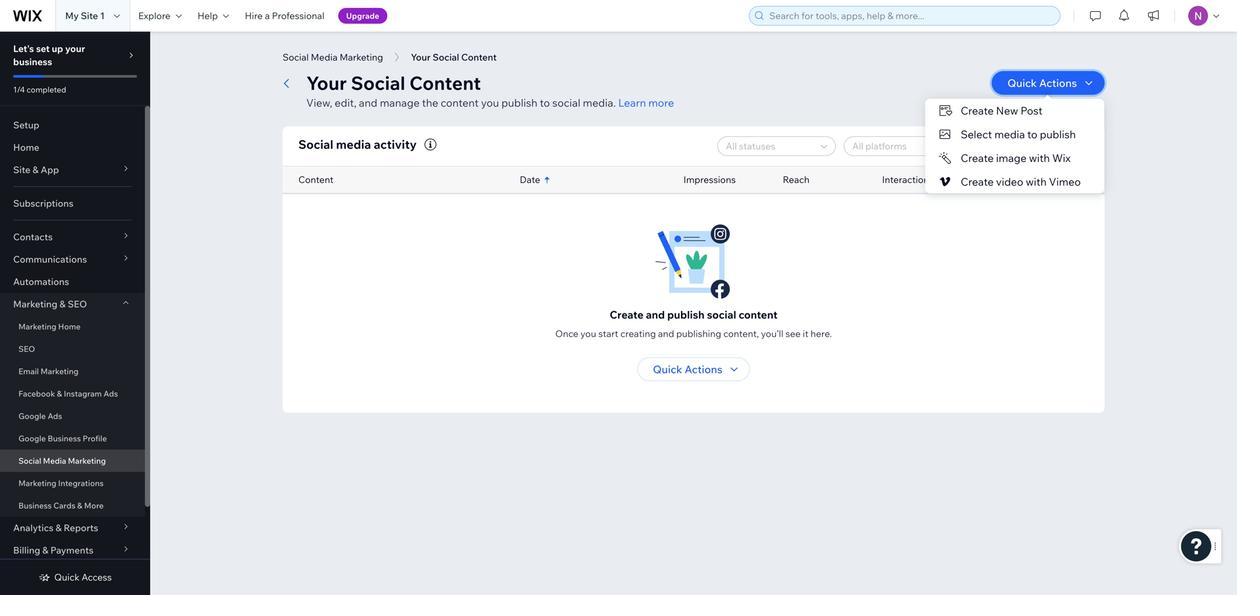 Task type: describe. For each thing, give the bounding box(es) containing it.
marketing down marketing & seo
[[18, 322, 56, 332]]

& for reports
[[56, 522, 62, 534]]

your for your social content view, edit, and manage the content you publish to social media. learn more
[[306, 71, 347, 95]]

it
[[803, 328, 809, 340]]

& for instagram
[[57, 389, 62, 399]]

create for create video with vimeo
[[961, 175, 994, 188]]

more
[[84, 501, 104, 511]]

automations
[[13, 276, 69, 288]]

social down view,
[[298, 137, 333, 152]]

marketing inside button
[[340, 51, 383, 63]]

with for wix
[[1029, 152, 1050, 165]]

post
[[1021, 104, 1043, 117]]

my
[[65, 10, 79, 21]]

1 horizontal spatial quick actions button
[[992, 71, 1105, 95]]

setup link
[[0, 114, 145, 136]]

analytics & reports button
[[0, 517, 145, 540]]

Search for tools, apps, help & more... field
[[766, 7, 1056, 25]]

google business profile link
[[0, 428, 145, 450]]

email marketing link
[[0, 360, 145, 383]]

create inside create and publish social content once you start creating and publishing content, you'll see it here.
[[610, 308, 644, 322]]

create for create image with wix
[[961, 152, 994, 165]]

help button
[[190, 0, 237, 32]]

integrations
[[58, 479, 104, 489]]

1
[[100, 10, 105, 21]]

marketing & seo button
[[0, 293, 145, 316]]

billing & payments
[[13, 545, 94, 556]]

new
[[996, 104, 1018, 117]]

a
[[265, 10, 270, 21]]

publish inside list box
[[1040, 128, 1076, 141]]

analytics & reports
[[13, 522, 98, 534]]

profile
[[83, 434, 107, 444]]

automations link
[[0, 271, 145, 293]]

seo inside dropdown button
[[68, 298, 87, 310]]

my site 1
[[65, 10, 105, 21]]

marketing home
[[18, 322, 81, 332]]

you inside the your social content view, edit, and manage the content you publish to social media. learn more
[[481, 96, 499, 109]]

content inside create and publish social content once you start creating and publishing content, you'll see it here.
[[739, 308, 778, 322]]

marketing inside dropdown button
[[13, 298, 57, 310]]

All formats field
[[975, 137, 1070, 155]]

site visits
[[982, 174, 1023, 185]]

0 vertical spatial business
[[48, 434, 81, 444]]

business cards & more link
[[0, 495, 145, 517]]

0 horizontal spatial home
[[13, 142, 39, 153]]

let's set up your business
[[13, 43, 85, 68]]

marketing up facebook & instagram ads
[[41, 367, 79, 377]]

publish inside create and publish social content once you start creating and publishing content, you'll see it here.
[[667, 308, 705, 322]]

setup
[[13, 119, 39, 131]]

explore
[[138, 10, 171, 21]]

creating
[[621, 328, 656, 340]]

start
[[598, 328, 618, 340]]

social inside the sidebar 'element'
[[18, 456, 41, 466]]

home link
[[0, 136, 145, 159]]

google ads link
[[0, 405, 145, 428]]

select
[[961, 128, 992, 141]]

instagram
[[64, 389, 102, 399]]

with for vimeo
[[1026, 175, 1047, 188]]

communications
[[13, 254, 87, 265]]

manage
[[380, 96, 420, 109]]

1/4 completed
[[13, 85, 66, 95]]

subscriptions link
[[0, 192, 145, 215]]

content inside the your social content view, edit, and manage the content you publish to social media. learn more
[[441, 96, 479, 109]]

site for site visits
[[982, 174, 999, 185]]

image
[[996, 152, 1027, 165]]

site & app button
[[0, 159, 145, 181]]

you inside create and publish social content once you start creating and publishing content, you'll see it here.
[[581, 328, 596, 340]]

reach
[[783, 174, 810, 185]]

quick access button
[[38, 572, 112, 584]]

learn
[[618, 96, 646, 109]]

visits
[[1001, 174, 1023, 185]]

marketing & seo
[[13, 298, 87, 310]]

wix
[[1052, 152, 1071, 165]]

social media marketing for the social media marketing button
[[283, 51, 383, 63]]

actions for leftmost quick actions button
[[685, 363, 723, 376]]

create video with vimeo
[[961, 175, 1081, 188]]

your social content view, edit, and manage the content you publish to social media. learn more
[[306, 71, 674, 109]]

interactions
[[882, 174, 934, 185]]

your social content button
[[404, 47, 503, 67]]

facebook & instagram ads
[[18, 389, 118, 399]]

learn more link
[[618, 95, 674, 111]]

hire a professional
[[245, 10, 325, 21]]

publish inside the your social content view, edit, and manage the content you publish to social media. learn more
[[502, 96, 538, 109]]

content,
[[724, 328, 759, 340]]

video
[[996, 175, 1024, 188]]

social media marketing for the social media marketing link
[[18, 456, 106, 466]]

All statuses field
[[722, 137, 817, 155]]

app
[[41, 164, 59, 176]]

2 vertical spatial and
[[658, 328, 674, 340]]

professional
[[272, 10, 325, 21]]

see
[[786, 328, 801, 340]]

& for app
[[33, 164, 39, 176]]

quick access
[[54, 572, 112, 583]]

here.
[[811, 328, 832, 340]]

facebook & instagram ads link
[[0, 383, 145, 405]]

sidebar element
[[0, 32, 150, 596]]



Task type: vqa. For each thing, say whether or not it's contained in the screenshot.
Site related to Site visits
yes



Task type: locate. For each thing, give the bounding box(es) containing it.
home down marketing & seo dropdown button
[[58, 322, 81, 332]]

& left the more
[[77, 501, 82, 511]]

access
[[82, 572, 112, 583]]

business
[[13, 56, 52, 68]]

1 vertical spatial and
[[646, 308, 665, 322]]

list box
[[925, 99, 1105, 194]]

site left 1
[[81, 10, 98, 21]]

1 vertical spatial actions
[[685, 363, 723, 376]]

& inside the 'billing & payments' dropdown button
[[42, 545, 48, 556]]

2 vertical spatial content
[[298, 174, 334, 185]]

activity
[[374, 137, 417, 152]]

your social content
[[411, 51, 497, 63]]

billing
[[13, 545, 40, 556]]

media up the marketing integrations
[[43, 456, 66, 466]]

0 vertical spatial and
[[359, 96, 377, 109]]

content inside 'button'
[[461, 51, 497, 63]]

google for google ads
[[18, 411, 46, 421]]

quick inside button
[[54, 572, 80, 583]]

social up manage
[[351, 71, 405, 95]]

0 vertical spatial content
[[461, 51, 497, 63]]

publishing
[[676, 328, 721, 340]]

media.
[[583, 96, 616, 109]]

0 horizontal spatial quick actions button
[[637, 358, 750, 381]]

business up analytics at the bottom left of page
[[18, 501, 52, 511]]

marketing integrations
[[18, 479, 104, 489]]

email
[[18, 367, 39, 377]]

seo link
[[0, 338, 145, 360]]

quick down the 'billing & payments' dropdown button
[[54, 572, 80, 583]]

impressions
[[684, 174, 736, 185]]

0 horizontal spatial quick actions
[[653, 363, 723, 376]]

your up the on the top left of the page
[[411, 51, 431, 63]]

content right the on the top left of the page
[[441, 96, 479, 109]]

1 vertical spatial seo
[[18, 344, 35, 354]]

0 horizontal spatial social
[[552, 96, 581, 109]]

social up the marketing integrations
[[18, 456, 41, 466]]

contacts button
[[0, 226, 145, 248]]

2 google from the top
[[18, 434, 46, 444]]

content
[[461, 51, 497, 63], [410, 71, 481, 95], [298, 174, 334, 185]]

and right edit,
[[359, 96, 377, 109]]

All platforms field
[[849, 137, 943, 155]]

media up image
[[995, 128, 1025, 141]]

quick actions button up post
[[992, 71, 1105, 95]]

google
[[18, 411, 46, 421], [18, 434, 46, 444]]

list box containing create new post
[[925, 99, 1105, 194]]

& right facebook
[[57, 389, 62, 399]]

create for create new post
[[961, 104, 994, 117]]

1 vertical spatial quick actions button
[[637, 358, 750, 381]]

0 vertical spatial quick actions
[[1008, 76, 1077, 90]]

date
[[520, 174, 540, 185]]

2 vertical spatial quick
[[54, 572, 80, 583]]

quick actions up post
[[1008, 76, 1077, 90]]

1 vertical spatial content
[[410, 71, 481, 95]]

social inside the your social content view, edit, and manage the content you publish to social media. learn more
[[552, 96, 581, 109]]

0 vertical spatial social
[[552, 96, 581, 109]]

home
[[13, 142, 39, 153], [58, 322, 81, 332]]

you down your social content 'button'
[[481, 96, 499, 109]]

google for google business profile
[[18, 434, 46, 444]]

with left wix
[[1029, 152, 1050, 165]]

actions
[[1039, 76, 1077, 90], [685, 363, 723, 376]]

seo down automations link
[[68, 298, 87, 310]]

1 vertical spatial social media marketing
[[18, 456, 106, 466]]

ads right instagram
[[104, 389, 118, 399]]

1 vertical spatial social
[[707, 308, 736, 322]]

social
[[552, 96, 581, 109], [707, 308, 736, 322]]

to
[[540, 96, 550, 109], [1028, 128, 1038, 141]]

and
[[359, 96, 377, 109], [646, 308, 665, 322], [658, 328, 674, 340]]

0 vertical spatial to
[[540, 96, 550, 109]]

1 vertical spatial your
[[306, 71, 347, 95]]

site
[[81, 10, 98, 21], [13, 164, 30, 176], [982, 174, 999, 185]]

social inside create and publish social content once you start creating and publishing content, you'll see it here.
[[707, 308, 736, 322]]

1/4
[[13, 85, 25, 95]]

hire
[[245, 10, 263, 21]]

1 horizontal spatial ads
[[104, 389, 118, 399]]

1 horizontal spatial quick actions
[[1008, 76, 1077, 90]]

site left visits
[[982, 174, 999, 185]]

social media marketing link
[[0, 450, 145, 472]]

1 horizontal spatial to
[[1028, 128, 1038, 141]]

seo up email
[[18, 344, 35, 354]]

vimeo
[[1049, 175, 1081, 188]]

google business profile
[[18, 434, 107, 444]]

create up creating on the bottom right of page
[[610, 308, 644, 322]]

actions for quick actions button to the right
[[1039, 76, 1077, 90]]

& inside marketing & seo dropdown button
[[60, 298, 66, 310]]

0 vertical spatial publish
[[502, 96, 538, 109]]

1 vertical spatial publish
[[1040, 128, 1076, 141]]

quick down creating on the bottom right of page
[[653, 363, 682, 376]]

home down setup
[[13, 142, 39, 153]]

1 vertical spatial ads
[[48, 411, 62, 421]]

upgrade button
[[338, 8, 387, 24]]

marketing down 'upgrade' button
[[340, 51, 383, 63]]

marketing integrations link
[[0, 472, 145, 495]]

1 vertical spatial google
[[18, 434, 46, 444]]

1 vertical spatial to
[[1028, 128, 1038, 141]]

& inside the site & app popup button
[[33, 164, 39, 176]]

quick
[[1008, 76, 1037, 90], [653, 363, 682, 376], [54, 572, 80, 583]]

1 horizontal spatial content
[[739, 308, 778, 322]]

0 vertical spatial ads
[[104, 389, 118, 399]]

completed
[[27, 85, 66, 95]]

and up creating on the bottom right of page
[[646, 308, 665, 322]]

to inside the your social content view, edit, and manage the content you publish to social media. learn more
[[540, 96, 550, 109]]

content inside the your social content view, edit, and manage the content you publish to social media. learn more
[[410, 71, 481, 95]]

1 horizontal spatial quick
[[653, 363, 682, 376]]

0 horizontal spatial site
[[13, 164, 30, 176]]

business up the social media marketing link
[[48, 434, 81, 444]]

0 horizontal spatial your
[[306, 71, 347, 95]]

1 horizontal spatial publish
[[667, 308, 705, 322]]

0 horizontal spatial social media marketing
[[18, 456, 106, 466]]

2 vertical spatial publish
[[667, 308, 705, 322]]

0 horizontal spatial media
[[43, 456, 66, 466]]

1 horizontal spatial home
[[58, 322, 81, 332]]

& inside business cards & more link
[[77, 501, 82, 511]]

1 horizontal spatial actions
[[1039, 76, 1077, 90]]

& right billing
[[42, 545, 48, 556]]

ads up google business profile
[[48, 411, 62, 421]]

quick up post
[[1008, 76, 1037, 90]]

facebook
[[18, 389, 55, 399]]

create left video
[[961, 175, 994, 188]]

business cards & more
[[18, 501, 104, 511]]

social media marketing inside button
[[283, 51, 383, 63]]

hire a professional link
[[237, 0, 332, 32]]

select media to publish
[[961, 128, 1076, 141]]

0 horizontal spatial to
[[540, 96, 550, 109]]

content up the your social content view, edit, and manage the content you publish to social media. learn more
[[461, 51, 497, 63]]

& down business cards & more
[[56, 522, 62, 534]]

your up view,
[[306, 71, 347, 95]]

0 vertical spatial seo
[[68, 298, 87, 310]]

social media marketing up edit,
[[283, 51, 383, 63]]

& for payments
[[42, 545, 48, 556]]

your inside 'button'
[[411, 51, 431, 63]]

2 horizontal spatial site
[[982, 174, 999, 185]]

0 horizontal spatial you
[[481, 96, 499, 109]]

0 vertical spatial home
[[13, 142, 39, 153]]

the
[[422, 96, 438, 109]]

1 vertical spatial home
[[58, 322, 81, 332]]

media for the social media marketing link
[[43, 456, 66, 466]]

your for your social content
[[411, 51, 431, 63]]

0 horizontal spatial media
[[336, 137, 371, 152]]

0 horizontal spatial ads
[[48, 411, 62, 421]]

google ads
[[18, 411, 62, 421]]

subscriptions
[[13, 198, 73, 209]]

you'll
[[761, 328, 784, 340]]

payments
[[50, 545, 94, 556]]

contacts
[[13, 231, 53, 243]]

social media marketing inside the sidebar 'element'
[[18, 456, 106, 466]]

1 horizontal spatial media
[[311, 51, 338, 63]]

help
[[198, 10, 218, 21]]

create new post
[[961, 104, 1043, 117]]

social inside 'button'
[[433, 51, 459, 63]]

media for select
[[995, 128, 1025, 141]]

0 vertical spatial quick
[[1008, 76, 1037, 90]]

quick actions button down publishing
[[637, 358, 750, 381]]

0 vertical spatial media
[[311, 51, 338, 63]]

1 vertical spatial media
[[43, 456, 66, 466]]

your
[[411, 51, 431, 63], [306, 71, 347, 95]]

media left activity
[[336, 137, 371, 152]]

1 vertical spatial business
[[18, 501, 52, 511]]

0 horizontal spatial quick
[[54, 572, 80, 583]]

site left app
[[13, 164, 30, 176]]

seo
[[68, 298, 87, 310], [18, 344, 35, 354]]

ads
[[104, 389, 118, 399], [48, 411, 62, 421]]

0 horizontal spatial actions
[[685, 363, 723, 376]]

create and publish social content once you start creating and publishing content, you'll see it here.
[[555, 308, 832, 340]]

& inside analytics & reports dropdown button
[[56, 522, 62, 534]]

0 horizontal spatial seo
[[18, 344, 35, 354]]

media for the social media marketing button
[[311, 51, 338, 63]]

your
[[65, 43, 85, 54]]

1 horizontal spatial social
[[707, 308, 736, 322]]

&
[[33, 164, 39, 176], [60, 298, 66, 310], [57, 389, 62, 399], [77, 501, 82, 511], [56, 522, 62, 534], [42, 545, 48, 556]]

social inside the your social content view, edit, and manage the content you publish to social media. learn more
[[351, 71, 405, 95]]

and right creating on the bottom right of page
[[658, 328, 674, 340]]

0 vertical spatial you
[[481, 96, 499, 109]]

media for social
[[336, 137, 371, 152]]

with right visits
[[1026, 175, 1047, 188]]

1 vertical spatial with
[[1026, 175, 1047, 188]]

1 vertical spatial you
[[581, 328, 596, 340]]

& down automations link
[[60, 298, 66, 310]]

content down social media activity
[[298, 174, 334, 185]]

media inside the social media marketing link
[[43, 456, 66, 466]]

0 vertical spatial content
[[441, 96, 479, 109]]

social media activity
[[298, 137, 417, 152]]

set
[[36, 43, 50, 54]]

to left the media.
[[540, 96, 550, 109]]

edit,
[[335, 96, 357, 109]]

actions up post
[[1039, 76, 1077, 90]]

2 horizontal spatial publish
[[1040, 128, 1076, 141]]

1 vertical spatial content
[[739, 308, 778, 322]]

1 google from the top
[[18, 411, 46, 421]]

marketing down automations
[[13, 298, 57, 310]]

create up the select
[[961, 104, 994, 117]]

0 vertical spatial social media marketing
[[283, 51, 383, 63]]

marketing up business cards & more
[[18, 479, 56, 489]]

& inside facebook & instagram ads link
[[57, 389, 62, 399]]

up
[[52, 43, 63, 54]]

actions down publishing
[[685, 363, 723, 376]]

1 horizontal spatial site
[[81, 10, 98, 21]]

site inside popup button
[[13, 164, 30, 176]]

social down professional
[[283, 51, 309, 63]]

marketing up integrations
[[68, 456, 106, 466]]

social media marketing down google business profile
[[18, 456, 106, 466]]

social media marketing
[[283, 51, 383, 63], [18, 456, 106, 466]]

social up the on the top left of the page
[[433, 51, 459, 63]]

reports
[[64, 522, 98, 534]]

to inside list box
[[1028, 128, 1038, 141]]

1 horizontal spatial you
[[581, 328, 596, 340]]

social media marketing button
[[276, 47, 390, 67]]

to down post
[[1028, 128, 1038, 141]]

1 horizontal spatial media
[[995, 128, 1025, 141]]

media
[[311, 51, 338, 63], [43, 456, 66, 466]]

content
[[441, 96, 479, 109], [739, 308, 778, 322]]

2 horizontal spatial quick
[[1008, 76, 1037, 90]]

content up the on the top left of the page
[[410, 71, 481, 95]]

publish
[[502, 96, 538, 109], [1040, 128, 1076, 141], [667, 308, 705, 322]]

content for your social content view, edit, and manage the content you publish to social media. learn more
[[410, 71, 481, 95]]

your inside the your social content view, edit, and manage the content you publish to social media. learn more
[[306, 71, 347, 95]]

social left the media.
[[552, 96, 581, 109]]

0 vertical spatial actions
[[1039, 76, 1077, 90]]

& for seo
[[60, 298, 66, 310]]

1 horizontal spatial social media marketing
[[283, 51, 383, 63]]

& left app
[[33, 164, 39, 176]]

0 horizontal spatial publish
[[502, 96, 538, 109]]

google down google ads
[[18, 434, 46, 444]]

0 vertical spatial google
[[18, 411, 46, 421]]

0 horizontal spatial content
[[441, 96, 479, 109]]

content for your social content
[[461, 51, 497, 63]]

cards
[[53, 501, 75, 511]]

view,
[[306, 96, 332, 109]]

you left start
[[581, 328, 596, 340]]

0 vertical spatial your
[[411, 51, 431, 63]]

billing & payments button
[[0, 540, 145, 562]]

1 horizontal spatial your
[[411, 51, 431, 63]]

site for site & app
[[13, 164, 30, 176]]

0 vertical spatial quick actions button
[[992, 71, 1105, 95]]

0 vertical spatial with
[[1029, 152, 1050, 165]]

site & app
[[13, 164, 59, 176]]

1 horizontal spatial seo
[[68, 298, 87, 310]]

analytics
[[13, 522, 53, 534]]

google down facebook
[[18, 411, 46, 421]]

content up you'll
[[739, 308, 778, 322]]

media up view,
[[311, 51, 338, 63]]

social up content,
[[707, 308, 736, 322]]

and inside the your social content view, edit, and manage the content you publish to social media. learn more
[[359, 96, 377, 109]]

quick actions down publishing
[[653, 363, 723, 376]]

communications button
[[0, 248, 145, 271]]

1 vertical spatial quick
[[653, 363, 682, 376]]

social inside button
[[283, 51, 309, 63]]

media
[[995, 128, 1025, 141], [336, 137, 371, 152]]

once
[[555, 328, 579, 340]]

upgrade
[[346, 11, 379, 21]]

media inside the social media marketing button
[[311, 51, 338, 63]]

1 vertical spatial quick actions
[[653, 363, 723, 376]]

create down the select
[[961, 152, 994, 165]]

email marketing
[[18, 367, 79, 377]]



